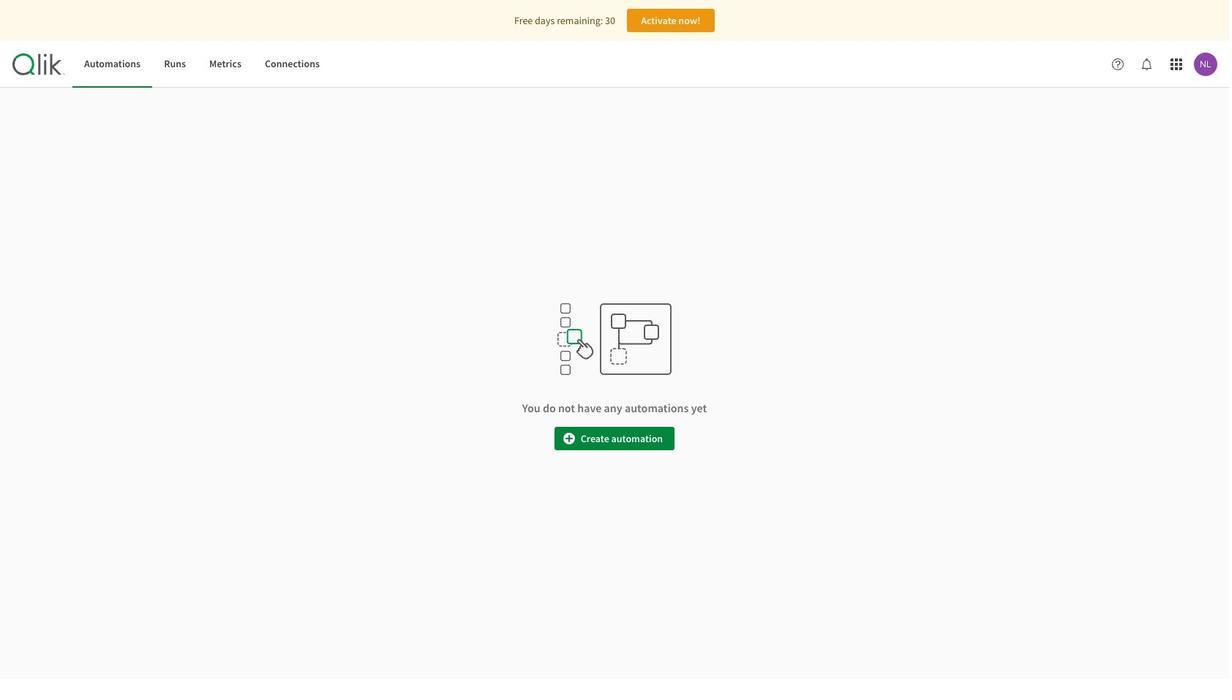 Task type: locate. For each thing, give the bounding box(es) containing it.
tab list
[[72, 41, 332, 88]]



Task type: vqa. For each thing, say whether or not it's contained in the screenshot.
Noah Lott icon
yes



Task type: describe. For each thing, give the bounding box(es) containing it.
noah lott image
[[1194, 53, 1218, 76]]



